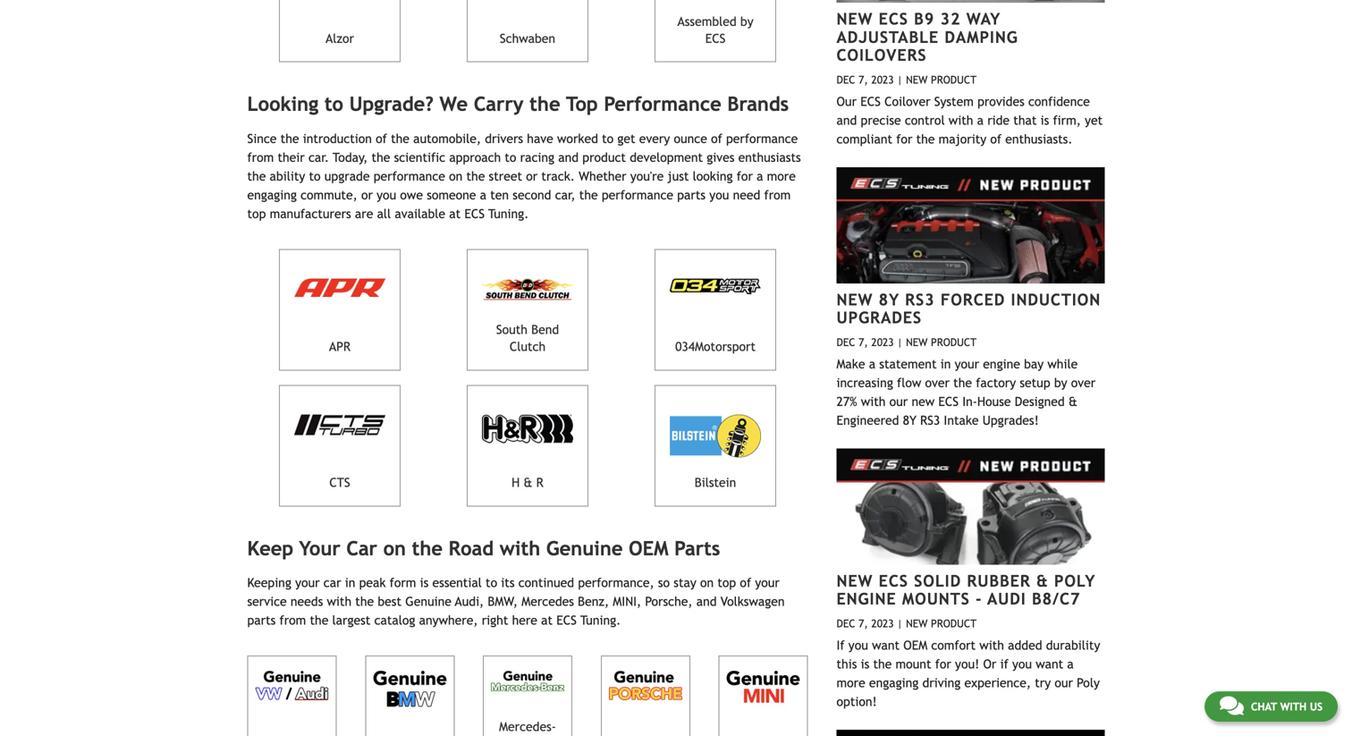 Task type: locate. For each thing, give the bounding box(es) containing it.
bilstein
[[695, 475, 737, 490]]

tuning. inside keeping your car in peak form is essential to its continued performance, so stay on top of your service needs with the best genuine audi, bmw, mercedes benz, mini, porsche, and volkswagen parts from the largest catalog anywhere, right here at ecs tuning.
[[581, 613, 621, 628]]

from down since
[[247, 150, 274, 165]]

3 product from the top
[[931, 617, 977, 630]]

forced
[[941, 290, 1006, 309]]

option!
[[837, 694, 877, 709]]

1 horizontal spatial engaging
[[870, 676, 919, 690]]

2 2023 from the top
[[872, 336, 894, 348]]

someone
[[427, 188, 476, 202]]

of up the volkswagen
[[740, 576, 752, 590]]

b9
[[914, 9, 935, 28]]

for up driving at bottom right
[[936, 657, 952, 671]]

1 vertical spatial in
[[345, 576, 356, 590]]

poly up durability
[[1055, 571, 1096, 590]]

1 vertical spatial is
[[420, 576, 429, 590]]

the left mount on the bottom of page
[[874, 657, 892, 671]]

south bend clutch link
[[467, 249, 589, 371]]

0 vertical spatial for
[[897, 132, 913, 146]]

2 horizontal spatial your
[[955, 357, 980, 371]]

1 vertical spatial parts
[[247, 613, 276, 628]]

2023
[[872, 73, 894, 86], [872, 336, 894, 348], [872, 617, 894, 630]]

ecs inside dec 7, 2023 | new product our ecs coilover system provides confidence and precise control with a ride that is firm, yet compliant for the majority of enthusiasts.
[[861, 94, 881, 108]]

0 vertical spatial rs3
[[905, 290, 935, 309]]

product for rubber
[[931, 617, 977, 630]]

0 vertical spatial and
[[837, 113, 857, 127]]

1 horizontal spatial for
[[897, 132, 913, 146]]

designed
[[1015, 394, 1065, 409]]

new down mounts
[[906, 617, 928, 630]]

1 horizontal spatial over
[[1072, 376, 1096, 390]]

shop our catalog of vw/audi parts image
[[255, 671, 329, 700]]

poly down durability
[[1077, 676, 1100, 690]]

tuning. down ten in the top left of the page
[[489, 207, 529, 221]]

enthusiasts
[[739, 150, 801, 165]]

genuine
[[547, 537, 623, 560], [405, 595, 452, 609]]

2023 inside dec 7, 2023 | new product our ecs coilover system provides confidence and precise control with a ride that is firm, yet compliant for the majority of enthusiasts.
[[872, 73, 894, 86]]

h
[[512, 475, 520, 490]]

2 horizontal spatial is
[[1041, 113, 1050, 127]]

0 vertical spatial engaging
[[247, 188, 297, 202]]

bmw,
[[488, 595, 518, 609]]

from
[[247, 150, 274, 165], [764, 188, 791, 202], [280, 613, 306, 628]]

comments image
[[1220, 695, 1244, 717]]

with down the car
[[327, 595, 352, 609]]

27%
[[837, 394, 858, 409]]

engaging down mount on the bottom of page
[[870, 676, 919, 690]]

for inside dec 7, 2023 | new product our ecs coilover system provides confidence and precise control with a ride that is firm, yet compliant for the majority of enthusiasts.
[[897, 132, 913, 146]]

with inside dec 7, 2023 | new product our ecs coilover system provides confidence and precise control with a ride that is firm, yet compliant for the majority of enthusiasts.
[[949, 113, 974, 127]]

dec 7, 2023 | new product make a statement in your engine bay while increasing flow over the factory setup by over 27% with our new ecs in-house designed & engineered 8y rs3 intake upgrades!
[[837, 336, 1096, 427]]

product inside 'dec 7, 2023 | new product if you want oem comfort with added durability this is the mount for you! or if you want a more engaging driving experience, try our poly option!'
[[931, 617, 977, 630]]

0 vertical spatial our
[[890, 394, 908, 409]]

is right this
[[861, 657, 870, 671]]

ecs inside "dec 7, 2023 | new product make a statement in your engine bay while increasing flow over the factory setup by over 27% with our new ecs in-house designed & engineered 8y rs3 intake upgrades!"
[[939, 394, 959, 409]]

of down upgrade?
[[376, 131, 387, 146]]

at down mercedes
[[541, 613, 553, 628]]

of
[[376, 131, 387, 146], [711, 131, 723, 146], [991, 132, 1002, 146], [740, 576, 752, 590]]

new up coilovers
[[837, 9, 873, 28]]

2023 for new ecs b9 32 way adjustable damping coilovers
[[872, 73, 894, 86]]

dec up the if
[[837, 617, 856, 630]]

7, for new ecs b9 32 way adjustable damping coilovers
[[859, 73, 868, 86]]

commute,
[[301, 188, 358, 202]]

performance,
[[578, 576, 655, 590]]

new up the if
[[837, 571, 873, 590]]

the inside 'dec 7, 2023 | new product if you want oem comfort with added durability this is the mount for you! or if you want a more engaging driving experience, try our poly option!'
[[874, 657, 892, 671]]

a down durability
[[1068, 657, 1074, 671]]

2 horizontal spatial &
[[1069, 394, 1078, 409]]

0 vertical spatial tuning.
[[489, 207, 529, 221]]

you up all
[[377, 188, 397, 202]]

1 vertical spatial at
[[541, 613, 553, 628]]

the left ability on the top of page
[[247, 169, 266, 183]]

1 vertical spatial performance
[[374, 169, 445, 183]]

1 vertical spatial rs3
[[921, 413, 940, 427]]

0 horizontal spatial engaging
[[247, 188, 297, 202]]

& inside new ecs solid rubber & poly engine mounts - audi b8/c7
[[1037, 571, 1049, 590]]

| up statement at right
[[897, 336, 903, 348]]

and inside dec 7, 2023 | new product our ecs coilover system provides confidence and precise control with a ride that is firm, yet compliant for the majority of enthusiasts.
[[837, 113, 857, 127]]

your up the volkswagen
[[755, 576, 780, 590]]

road
[[449, 537, 494, 560]]

1 horizontal spatial from
[[280, 613, 306, 628]]

8y inside "dec 7, 2023 | new product make a statement in your engine bay while increasing flow over the factory setup by over 27% with our new ecs in-house designed & engineered 8y rs3 intake upgrades!"
[[903, 413, 917, 427]]

while
[[1048, 357, 1078, 371]]

0 vertical spatial |
[[897, 73, 903, 86]]

2 vertical spatial is
[[861, 657, 870, 671]]

top left manufacturers
[[247, 207, 266, 221]]

dec up "our"
[[837, 73, 856, 86]]

1 horizontal spatial our
[[1055, 676, 1074, 690]]

oem inside 'dec 7, 2023 | new product if you want oem comfort with added durability this is the mount for you! or if you want a more engaging driving experience, try our poly option!'
[[904, 638, 928, 652]]

0 vertical spatial dec
[[837, 73, 856, 86]]

new up statement at right
[[906, 336, 928, 348]]

| for b9
[[897, 73, 903, 86]]

on inside keeping your car in peak form is essential to its continued performance, so stay on top of your service needs with the best genuine audi, bmw, mercedes benz, mini, porsche, and volkswagen parts from the largest catalog anywhere, right here at ecs tuning.
[[700, 576, 714, 590]]

1 horizontal spatial on
[[449, 169, 463, 183]]

ecs inside assembled by ecs
[[706, 31, 726, 45]]

2023 for new ecs solid rubber & poly engine mounts - audi b8/c7
[[872, 617, 894, 630]]

0 vertical spatial performance
[[726, 131, 798, 146]]

a inside 'dec 7, 2023 | new product if you want oem comfort with added durability this is the mount for you! or if you want a more engaging driving experience, try our poly option!'
[[1068, 657, 1074, 671]]

0 vertical spatial parts
[[677, 188, 706, 202]]

new inside dec 7, 2023 | new product our ecs coilover system provides confidence and precise control with a ride that is firm, yet compliant for the majority of enthusiasts.
[[906, 73, 928, 86]]

1 horizontal spatial top
[[718, 576, 736, 590]]

product
[[583, 150, 626, 165]]

new up make
[[837, 290, 873, 309]]

product for 32
[[931, 73, 977, 86]]

2 horizontal spatial and
[[837, 113, 857, 127]]

coilovers
[[837, 46, 927, 64]]

1 horizontal spatial at
[[541, 613, 553, 628]]

2 vertical spatial product
[[931, 617, 977, 630]]

top inside since the introduction of the automobile, drivers have worked to get every ounce of performance from their car. today, the scientific approach to racing and product development gives enthusiasts the ability to upgrade performance on the street or track.  whether you're just looking for a more engaging commute, or you owe someone a ten second car, the performance parts you need from top manufacturers are all available at ecs tuning.
[[247, 207, 266, 221]]

7, down "engine" on the bottom right of the page
[[859, 617, 868, 630]]

for down control
[[897, 132, 913, 146]]

its
[[501, 576, 515, 590]]

| inside 'dec 7, 2023 | new product if you want oem comfort with added durability this is the mount for you! or if you want a more engaging driving experience, try our poly option!'
[[897, 617, 903, 630]]

1 2023 from the top
[[872, 73, 894, 86]]

with inside chat with us link
[[1281, 700, 1307, 713]]

dec up make
[[837, 336, 856, 348]]

house
[[978, 394, 1011, 409]]

new inside 'dec 7, 2023 | new product if you want oem comfort with added durability this is the mount for you! or if you want a more engaging driving experience, try our poly option!'
[[906, 617, 928, 630]]

oem up so
[[629, 537, 669, 560]]

ecs inside new ecs b9 32 way adjustable damping coilovers
[[879, 9, 909, 28]]

is inside dec 7, 2023 | new product our ecs coilover system provides confidence and precise control with a ride that is firm, yet compliant for the majority of enthusiasts.
[[1041, 113, 1050, 127]]

engine
[[837, 590, 897, 608]]

1 vertical spatial oem
[[904, 638, 928, 652]]

tuning. inside since the introduction of the automobile, drivers have worked to get every ounce of performance from their car. today, the scientific approach to racing and product development gives enthusiasts the ability to upgrade performance on the street or track.  whether you're just looking for a more engaging commute, or you owe someone a ten second car, the performance parts you need from top manufacturers are all available at ecs tuning.
[[489, 207, 529, 221]]

1 vertical spatial more
[[837, 676, 866, 690]]

2 vertical spatial 7,
[[859, 617, 868, 630]]

& left r
[[524, 475, 533, 490]]

your up factory
[[955, 357, 980, 371]]

product up the system
[[931, 73, 977, 86]]

2 | from the top
[[897, 336, 903, 348]]

0 horizontal spatial by
[[741, 14, 754, 29]]

your
[[955, 357, 980, 371], [295, 576, 320, 590], [755, 576, 780, 590]]

more inside 'dec 7, 2023 | new product if you want oem comfort with added durability this is the mount for you! or if you want a more engaging driving experience, try our poly option!'
[[837, 676, 866, 690]]

1 vertical spatial or
[[361, 188, 373, 202]]

& right audi
[[1037, 571, 1049, 590]]

parts down the service
[[247, 613, 276, 628]]

second
[[513, 188, 552, 202]]

new ecs solid rubber & poly engine mounts - audi b8/c7 image
[[837, 448, 1105, 565]]

0 horizontal spatial top
[[247, 207, 266, 221]]

0 vertical spatial 8y
[[879, 290, 900, 309]]

ecs
[[879, 9, 909, 28], [706, 31, 726, 45], [861, 94, 881, 108], [465, 207, 485, 221], [939, 394, 959, 409], [879, 571, 909, 590], [557, 613, 577, 628]]

rs3 inside "dec 7, 2023 | new product make a statement in your engine bay while increasing flow over the factory setup by over 27% with our new ecs in-house designed & engineered 8y rs3 intake upgrades!"
[[921, 413, 940, 427]]

to left its on the bottom of page
[[486, 576, 497, 590]]

more
[[767, 169, 796, 183], [837, 676, 866, 690]]

performance
[[604, 93, 722, 116]]

ecs down mercedes
[[557, 613, 577, 628]]

and inside keeping your car in peak form is essential to its continued performance, so stay on top of your service needs with the best genuine audi, bmw, mercedes benz, mini, porsche, and volkswagen parts from the largest catalog anywhere, right here at ecs tuning.
[[697, 595, 717, 609]]

tuning.
[[489, 207, 529, 221], [581, 613, 621, 628]]

at inside since the introduction of the automobile, drivers have worked to get every ounce of performance from their car. today, the scientific approach to racing and product development gives enthusiasts the ability to upgrade performance on the street or track.  whether you're just looking for a more engaging commute, or you owe someone a ten second car, the performance parts you need from top manufacturers are all available at ecs tuning.
[[449, 207, 461, 221]]

1 vertical spatial engaging
[[870, 676, 919, 690]]

development
[[630, 150, 703, 165]]

upgrade
[[325, 169, 370, 183]]

0 vertical spatial at
[[449, 207, 461, 221]]

a left ride
[[977, 113, 984, 127]]

0 vertical spatial &
[[1069, 394, 1078, 409]]

product up comfort
[[931, 617, 977, 630]]

2 horizontal spatial for
[[936, 657, 952, 671]]

if
[[837, 638, 845, 652]]

1 7, from the top
[[859, 73, 868, 86]]

want up the "try"
[[1036, 657, 1064, 671]]

ability
[[270, 169, 305, 183]]

1 vertical spatial &
[[524, 475, 533, 490]]

top up the volkswagen
[[718, 576, 736, 590]]

0 horizontal spatial or
[[361, 188, 373, 202]]

1 vertical spatial 2023
[[872, 336, 894, 348]]

provides
[[978, 94, 1025, 108]]

coilover
[[885, 94, 931, 108]]

our inside "dec 7, 2023 | new product make a statement in your engine bay while increasing flow over the factory setup by over 27% with our new ecs in-house designed & engineered 8y rs3 intake upgrades!"
[[890, 394, 908, 409]]

0 horizontal spatial want
[[872, 638, 900, 652]]

1 horizontal spatial more
[[837, 676, 866, 690]]

0 vertical spatial is
[[1041, 113, 1050, 127]]

0 horizontal spatial in
[[345, 576, 356, 590]]

want up mount on the bottom of page
[[872, 638, 900, 652]]

new inside new ecs solid rubber & poly engine mounts - audi b8/c7
[[837, 571, 873, 590]]

stay
[[674, 576, 697, 590]]

0 vertical spatial from
[[247, 150, 274, 165]]

and down stay
[[697, 595, 717, 609]]

2023 down "engine" on the bottom right of the page
[[872, 617, 894, 630]]

rs3 inside new 8y rs3 forced induction upgrades
[[905, 290, 935, 309]]

1 vertical spatial by
[[1055, 376, 1068, 390]]

2 over from the left
[[1072, 376, 1096, 390]]

1 product from the top
[[931, 73, 977, 86]]

0 horizontal spatial genuine
[[405, 595, 452, 609]]

| up mount on the bottom of page
[[897, 617, 903, 630]]

2 vertical spatial for
[[936, 657, 952, 671]]

0 horizontal spatial more
[[767, 169, 796, 183]]

by down while
[[1055, 376, 1068, 390]]

h & r
[[512, 475, 544, 490]]

in right the car
[[345, 576, 356, 590]]

1 vertical spatial 7,
[[859, 336, 868, 348]]

0 horizontal spatial from
[[247, 150, 274, 165]]

2 product from the top
[[931, 336, 977, 348]]

2023 down coilovers
[[872, 73, 894, 86]]

1 horizontal spatial oem
[[904, 638, 928, 652]]

dec inside 'dec 7, 2023 | new product if you want oem comfort with added durability this is the mount for you! or if you want a more engaging driving experience, try our poly option!'
[[837, 617, 856, 630]]

parts
[[677, 188, 706, 202], [247, 613, 276, 628]]

2023 down upgrades
[[872, 336, 894, 348]]

1 horizontal spatial tuning.
[[581, 613, 621, 628]]

by right assembled
[[741, 14, 754, 29]]

the down control
[[917, 132, 935, 146]]

us
[[1310, 700, 1323, 713]]

a up increasing
[[869, 357, 876, 371]]

2 7, from the top
[[859, 336, 868, 348]]

service
[[247, 595, 287, 609]]

ecs down someone
[[465, 207, 485, 221]]

assembled
[[678, 14, 737, 29]]

1 horizontal spatial &
[[1037, 571, 1049, 590]]

& right "designed"
[[1069, 394, 1078, 409]]

system
[[935, 94, 974, 108]]

1 vertical spatial dec
[[837, 336, 856, 348]]

over
[[926, 376, 950, 390], [1072, 376, 1096, 390]]

product inside dec 7, 2023 | new product our ecs coilover system provides confidence and precise control with a ride that is firm, yet compliant for the majority of enthusiasts.
[[931, 73, 977, 86]]

you right if
[[1013, 657, 1032, 671]]

1 vertical spatial poly
[[1077, 676, 1100, 690]]

| inside "dec 7, 2023 | new product make a statement in your engine bay while increasing flow over the factory setup by over 27% with our new ecs in-house designed & engineered 8y rs3 intake upgrades!"
[[897, 336, 903, 348]]

at
[[449, 207, 461, 221], [541, 613, 553, 628]]

parts down just
[[677, 188, 706, 202]]

7, inside 'dec 7, 2023 | new product if you want oem comfort with added durability this is the mount for you! or if you want a more engaging driving experience, try our poly option!'
[[859, 617, 868, 630]]

0 horizontal spatial oem
[[629, 537, 669, 560]]

try
[[1035, 676, 1051, 690]]

3 | from the top
[[897, 617, 903, 630]]

over up the new
[[926, 376, 950, 390]]

south bend clutch
[[496, 323, 559, 354]]

0 horizontal spatial &
[[524, 475, 533, 490]]

chat with us link
[[1205, 692, 1338, 722]]

manufacturers
[[270, 207, 351, 221]]

available
[[395, 207, 446, 221]]

looking to upgrade? we carry the top performance brands
[[247, 93, 789, 116]]

more down enthusiasts
[[767, 169, 796, 183]]

with up 'majority'
[[949, 113, 974, 127]]

32
[[941, 9, 961, 28]]

apr
[[329, 340, 351, 354]]

your up needs
[[295, 576, 320, 590]]

genuine inside keeping your car in peak form is essential to its continued performance, so stay on top of your service needs with the best genuine audi, bmw, mercedes benz, mini, porsche, and volkswagen parts from the largest catalog anywhere, right here at ecs tuning.
[[405, 595, 452, 609]]

1 vertical spatial 8y
[[903, 413, 917, 427]]

rs3 left forced
[[905, 290, 935, 309]]

2023 inside 'dec 7, 2023 | new product if you want oem comfort with added durability this is the mount for you! or if you want a more engaging driving experience, try our poly option!'
[[872, 617, 894, 630]]

form
[[390, 576, 416, 590]]

0 horizontal spatial performance
[[374, 169, 445, 183]]

1 horizontal spatial is
[[861, 657, 870, 671]]

make
[[837, 357, 866, 371]]

product inside "dec 7, 2023 | new product make a statement in your engine bay while increasing flow over the factory setup by over 27% with our new ecs in-house designed & engineered 8y rs3 intake upgrades!"
[[931, 336, 977, 348]]

mounts
[[903, 590, 970, 608]]

a inside "dec 7, 2023 | new product make a statement in your engine bay while increasing flow over the factory setup by over 27% with our new ecs in-house designed & engineered 8y rs3 intake upgrades!"
[[869, 357, 876, 371]]

the right car,
[[580, 188, 598, 202]]

1 dec from the top
[[837, 73, 856, 86]]

dec for new ecs b9 32 way adjustable damping coilovers
[[837, 73, 856, 86]]

is up enthusiasts.
[[1041, 113, 1050, 127]]

best
[[378, 595, 402, 609]]

and down "our"
[[837, 113, 857, 127]]

1 horizontal spatial parts
[[677, 188, 706, 202]]

0 vertical spatial poly
[[1055, 571, 1096, 590]]

and inside since the introduction of the automobile, drivers have worked to get every ounce of performance from their car. today, the scientific approach to racing and product development gives enthusiasts the ability to upgrade performance on the street or track.  whether you're just looking for a more engaging commute, or you owe someone a ten second car, the performance parts you need from top manufacturers are all available at ecs tuning.
[[558, 150, 579, 165]]

genuine up anywhere,
[[405, 595, 452, 609]]

of inside keeping your car in peak form is essential to its continued performance, so stay on top of your service needs with the best genuine audi, bmw, mercedes benz, mini, porsche, and volkswagen parts from the largest catalog anywhere, right here at ecs tuning.
[[740, 576, 752, 590]]

2 vertical spatial and
[[697, 595, 717, 609]]

0 vertical spatial product
[[931, 73, 977, 86]]

2 horizontal spatial from
[[764, 188, 791, 202]]

2 vertical spatial on
[[700, 576, 714, 590]]

1 horizontal spatial and
[[697, 595, 717, 609]]

0 vertical spatial 7,
[[859, 73, 868, 86]]

& inside "dec 7, 2023 | new product make a statement in your engine bay while increasing flow over the factory setup by over 27% with our new ecs in-house designed & engineered 8y rs3 intake upgrades!"
[[1069, 394, 1078, 409]]

0 horizontal spatial is
[[420, 576, 429, 590]]

3 2023 from the top
[[872, 617, 894, 630]]

ecs inside new ecs solid rubber & poly engine mounts - audi b8/c7
[[879, 571, 909, 590]]

experience,
[[965, 676, 1032, 690]]

or up second
[[526, 169, 538, 183]]

1 vertical spatial tuning.
[[581, 613, 621, 628]]

3 dec from the top
[[837, 617, 856, 630]]

the up scientific
[[391, 131, 410, 146]]

if
[[1001, 657, 1009, 671]]

engaging down ability on the top of page
[[247, 188, 297, 202]]

1 | from the top
[[897, 73, 903, 86]]

are
[[355, 207, 373, 221]]

0 vertical spatial on
[[449, 169, 463, 183]]

| inside dec 7, 2023 | new product our ecs coilover system provides confidence and precise control with a ride that is firm, yet compliant for the majority of enthusiasts.
[[897, 73, 903, 86]]

our down flow
[[890, 394, 908, 409]]

our right the "try"
[[1055, 676, 1074, 690]]

schwaben link
[[467, 0, 589, 62]]

more down this
[[837, 676, 866, 690]]

rs3
[[905, 290, 935, 309], [921, 413, 940, 427]]

ecs left the b9
[[879, 9, 909, 28]]

| up "coilover" on the right top of the page
[[897, 73, 903, 86]]

upgrades
[[837, 308, 922, 327]]

to inside keeping your car in peak form is essential to its continued performance, so stay on top of your service needs with the best genuine audi, bmw, mercedes benz, mini, porsche, and volkswagen parts from the largest catalog anywhere, right here at ecs tuning.
[[486, 576, 497, 590]]

car,
[[555, 188, 576, 202]]

of down ride
[[991, 132, 1002, 146]]

performance up enthusiasts
[[726, 131, 798, 146]]

performance up owe
[[374, 169, 445, 183]]

today,
[[333, 150, 368, 165]]

for up need in the top of the page
[[737, 169, 753, 183]]

the right today,
[[372, 150, 390, 165]]

1 horizontal spatial in
[[941, 357, 951, 371]]

ecs left in-
[[939, 394, 959, 409]]

intake
[[944, 413, 979, 427]]

of up gives
[[711, 131, 723, 146]]

dec inside "dec 7, 2023 | new product make a statement in your engine bay while increasing flow over the factory setup by over 27% with our new ecs in-house designed & engineered 8y rs3 intake upgrades!"
[[837, 336, 856, 348]]

1 vertical spatial genuine
[[405, 595, 452, 609]]

and down worked
[[558, 150, 579, 165]]

with
[[949, 113, 974, 127], [861, 394, 886, 409], [500, 537, 541, 560], [327, 595, 352, 609], [980, 638, 1005, 652], [1281, 700, 1307, 713]]

7, inside dec 7, 2023 | new product our ecs coilover system provides confidence and precise control with a ride that is firm, yet compliant for the majority of enthusiasts.
[[859, 73, 868, 86]]

2 dec from the top
[[837, 336, 856, 348]]

with up 'engineered'
[[861, 394, 886, 409]]

product for forced
[[931, 336, 977, 348]]

2 vertical spatial performance
[[602, 188, 674, 202]]

1 vertical spatial product
[[931, 336, 977, 348]]

1 horizontal spatial by
[[1055, 376, 1068, 390]]

shop our catalog of mini parts image
[[727, 671, 800, 703]]

rs3 down the new
[[921, 413, 940, 427]]

2023 inside "dec 7, 2023 | new product make a statement in your engine bay while increasing flow over the factory setup by over 27% with our new ecs in-house designed & engineered 8y rs3 intake upgrades!"
[[872, 336, 894, 348]]

1 horizontal spatial genuine
[[547, 537, 623, 560]]

more inside since the introduction of the automobile, drivers have worked to get every ounce of performance from their car. today, the scientific approach to racing and product development gives enthusiasts the ability to upgrade performance on the street or track.  whether you're just looking for a more engaging commute, or you owe someone a ten second car, the performance parts you need from top manufacturers are all available at ecs tuning.
[[767, 169, 796, 183]]

car
[[324, 576, 341, 590]]

0 horizontal spatial over
[[926, 376, 950, 390]]

0 horizontal spatial at
[[449, 207, 461, 221]]

&
[[1069, 394, 1078, 409], [524, 475, 533, 490], [1037, 571, 1049, 590]]

2 vertical spatial |
[[897, 617, 903, 630]]

3 7, from the top
[[859, 617, 868, 630]]

0 horizontal spatial and
[[558, 150, 579, 165]]

0 horizontal spatial tuning.
[[489, 207, 529, 221]]

ecs left solid
[[879, 571, 909, 590]]

0 horizontal spatial parts
[[247, 613, 276, 628]]

is right form
[[420, 576, 429, 590]]

1 vertical spatial |
[[897, 336, 903, 348]]

8y down the new
[[903, 413, 917, 427]]

on right the car
[[383, 537, 406, 560]]

with up or
[[980, 638, 1005, 652]]

dec inside dec 7, 2023 | new product our ecs coilover system provides confidence and precise control with a ride that is firm, yet compliant for the majority of enthusiasts.
[[837, 73, 856, 86]]

introduction
[[303, 131, 372, 146]]

in right statement at right
[[941, 357, 951, 371]]

8y up statement at right
[[879, 290, 900, 309]]

2 vertical spatial 2023
[[872, 617, 894, 630]]

parts inside since the introduction of the automobile, drivers have worked to get every ounce of performance from their car. today, the scientific approach to racing and product development gives enthusiasts the ability to upgrade performance on the street or track.  whether you're just looking for a more engaging commute, or you owe someone a ten second car, the performance parts you need from top manufacturers are all available at ecs tuning.
[[677, 188, 706, 202]]

tuning. down benz,
[[581, 613, 621, 628]]

ounce
[[674, 131, 708, 146]]

genuine up the performance,
[[547, 537, 623, 560]]

7, inside "dec 7, 2023 | new product make a statement in your engine bay while increasing flow over the factory setup by over 27% with our new ecs in-house designed & engineered 8y rs3 intake upgrades!"
[[859, 336, 868, 348]]

on inside since the introduction of the automobile, drivers have worked to get every ounce of performance from their car. today, the scientific approach to racing and product development gives enthusiasts the ability to upgrade performance on the street or track.  whether you're just looking for a more engaging commute, or you owe someone a ten second car, the performance parts you need from top manufacturers are all available at ecs tuning.
[[449, 169, 463, 183]]

0 vertical spatial more
[[767, 169, 796, 183]]

dec
[[837, 73, 856, 86], [837, 336, 856, 348], [837, 617, 856, 630]]



Task type: vqa. For each thing, say whether or not it's contained in the screenshot.
repair
no



Task type: describe. For each thing, give the bounding box(es) containing it.
034motorsport
[[676, 340, 756, 354]]

to up street
[[505, 150, 517, 165]]

keeping
[[247, 576, 292, 590]]

the down peak
[[355, 595, 374, 609]]

r
[[536, 475, 544, 490]]

just
[[668, 169, 689, 183]]

the inside "dec 7, 2023 | new product make a statement in your engine bay while increasing flow over the factory setup by over 27% with our new ecs in-house designed & engineered 8y rs3 intake upgrades!"
[[954, 376, 972, 390]]

by inside "dec 7, 2023 | new product make a statement in your engine bay while increasing flow over the factory setup by over 27% with our new ecs in-house designed & engineered 8y rs3 intake upgrades!"
[[1055, 376, 1068, 390]]

your inside "dec 7, 2023 | new product make a statement in your engine bay while increasing flow over the factory setup by over 27% with our new ecs in-house designed & engineered 8y rs3 intake upgrades!"
[[955, 357, 980, 371]]

catalog
[[374, 613, 416, 628]]

b8/c7
[[1032, 590, 1081, 608]]

you down looking
[[710, 188, 729, 202]]

2 horizontal spatial performance
[[726, 131, 798, 146]]

engaging inside 'dec 7, 2023 | new product if you want oem comfort with added durability this is the mount for you! or if you want a more engaging driving experience, try our poly option!'
[[870, 676, 919, 690]]

keeping your car in peak form is essential to its continued performance, so stay on top of your service needs with the best genuine audi, bmw, mercedes benz, mini, porsche, and volkswagen parts from the largest catalog anywhere, right here at ecs tuning.
[[247, 576, 785, 628]]

is inside 'dec 7, 2023 | new product if you want oem comfort with added durability this is the mount for you! or if you want a more engaging driving experience, try our poly option!'
[[861, 657, 870, 671]]

yet
[[1085, 113, 1103, 127]]

audi,
[[455, 595, 484, 609]]

street
[[489, 169, 523, 183]]

in inside "dec 7, 2023 | new product make a statement in your engine bay while increasing flow over the factory setup by over 27% with our new ecs in-house designed & engineered 8y rs3 intake upgrades!"
[[941, 357, 951, 371]]

mercedes
[[522, 595, 574, 609]]

from inside keeping your car in peak form is essential to its continued performance, so stay on top of your service needs with the best genuine audi, bmw, mercedes benz, mini, porsche, and volkswagen parts from the largest catalog anywhere, right here at ecs tuning.
[[280, 613, 306, 628]]

7, for new ecs solid rubber & poly engine mounts - audi b8/c7
[[859, 617, 868, 630]]

| for rs3
[[897, 336, 903, 348]]

new ecs b9 32 way adjustable damping coilovers image
[[837, 0, 1105, 3]]

to up introduction
[[325, 93, 344, 116]]

right
[[482, 613, 508, 628]]

engine
[[983, 357, 1021, 371]]

shop our catalog of bmw parts image
[[373, 671, 447, 707]]

a down enthusiasts
[[757, 169, 764, 183]]

h & r link
[[467, 385, 589, 507]]

of inside dec 7, 2023 | new product our ecs coilover system provides confidence and precise control with a ride that is firm, yet compliant for the majority of enthusiasts.
[[991, 132, 1002, 146]]

adjustable
[[837, 28, 939, 46]]

so
[[658, 576, 670, 590]]

owe
[[400, 188, 423, 202]]

our
[[837, 94, 857, 108]]

that
[[1014, 113, 1037, 127]]

new inside "dec 7, 2023 | new product make a statement in your engine bay while increasing flow over the factory setup by over 27% with our new ecs in-house designed & engineered 8y rs3 intake upgrades!"
[[906, 336, 928, 348]]

schwaben
[[500, 31, 556, 45]]

0 horizontal spatial your
[[295, 576, 320, 590]]

car.
[[309, 150, 329, 165]]

upgrade?
[[349, 93, 434, 116]]

chat with us
[[1251, 700, 1323, 713]]

new
[[912, 394, 935, 409]]

parts inside keeping your car in peak form is essential to its continued performance, so stay on top of your service needs with the best genuine audi, bmw, mercedes benz, mini, porsche, and volkswagen parts from the largest catalog anywhere, right here at ecs tuning.
[[247, 613, 276, 628]]

compliant
[[837, 132, 893, 146]]

all
[[377, 207, 391, 221]]

1 vertical spatial want
[[1036, 657, 1064, 671]]

poly inside 'dec 7, 2023 | new product if you want oem comfort with added durability this is the mount for you! or if you want a more engaging driving experience, try our poly option!'
[[1077, 676, 1100, 690]]

the down needs
[[310, 613, 329, 628]]

new 8y rs3 forced induction upgrades image
[[837, 167, 1105, 283]]

mercedes-
[[499, 720, 556, 736]]

confidence
[[1029, 94, 1090, 108]]

drivers
[[485, 131, 523, 146]]

1 horizontal spatial your
[[755, 576, 780, 590]]

here
[[512, 613, 538, 628]]

the up form
[[412, 537, 443, 560]]

durability
[[1046, 638, 1101, 652]]

the inside dec 7, 2023 | new product our ecs coilover system provides confidence and precise control with a ride that is firm, yet compliant for the majority of enthusiasts.
[[917, 132, 935, 146]]

essential
[[433, 576, 482, 590]]

1 over from the left
[[926, 376, 950, 390]]

ten
[[490, 188, 509, 202]]

or
[[984, 657, 997, 671]]

new ecs b9 32 way adjustable damping coilovers
[[837, 9, 1019, 64]]

shop our catalog of porsche parts image
[[609, 671, 682, 700]]

bay
[[1024, 357, 1044, 371]]

new ecs solid rubber & poly engine mounts - audi b8/c7 link
[[837, 571, 1096, 608]]

need
[[733, 188, 761, 202]]

control
[[905, 113, 945, 127]]

engineered
[[837, 413, 900, 427]]

0 horizontal spatial on
[[383, 537, 406, 560]]

in-
[[963, 394, 978, 409]]

apr link
[[279, 249, 401, 371]]

statement
[[880, 357, 937, 371]]

0 vertical spatial oem
[[629, 537, 669, 560]]

gives
[[707, 150, 735, 165]]

new 8y rs3 forced induction upgrades
[[837, 290, 1101, 327]]

brands
[[728, 93, 789, 116]]

in inside keeping your car in peak form is essential to its continued performance, so stay on top of your service needs with the best genuine audi, bmw, mercedes benz, mini, porsche, and volkswagen parts from the largest catalog anywhere, right here at ecs tuning.
[[345, 576, 356, 590]]

assembled by ecs link
[[655, 0, 777, 62]]

the up their
[[281, 131, 299, 146]]

needs
[[291, 595, 323, 609]]

new ecs solid rubber & poly engine mounts - audi b8/c7
[[837, 571, 1096, 608]]

7, for new 8y rs3 forced induction upgrades
[[859, 336, 868, 348]]

8y inside new 8y rs3 forced induction upgrades
[[879, 290, 900, 309]]

to left get
[[602, 131, 614, 146]]

top inside keeping your car in peak form is essential to its continued performance, so stay on top of your service needs with the best genuine audi, bmw, mercedes benz, mini, porsche, and volkswagen parts from the largest catalog anywhere, right here at ecs tuning.
[[718, 576, 736, 590]]

new inside new ecs b9 32 way adjustable damping coilovers
[[837, 9, 873, 28]]

our inside 'dec 7, 2023 | new product if you want oem comfort with added durability this is the mount for you! or if you want a more engaging driving experience, try our poly option!'
[[1055, 676, 1074, 690]]

| for solid
[[897, 617, 903, 630]]

-
[[976, 590, 983, 608]]

bilstein link
[[655, 385, 777, 507]]

for inside since the introduction of the automobile, drivers have worked to get every ounce of performance from their car. today, the scientific approach to racing and product development gives enthusiasts the ability to upgrade performance on the street or track.  whether you're just looking for a more engaging commute, or you owe someone a ten second car, the performance parts you need from top manufacturers are all available at ecs tuning.
[[737, 169, 753, 183]]

with inside 'dec 7, 2023 | new product if you want oem comfort with added durability this is the mount for you! or if you want a more engaging driving experience, try our poly option!'
[[980, 638, 1005, 652]]

dec 7, 2023 | new product if you want oem comfort with added durability this is the mount for you! or if you want a more engaging driving experience, try our poly option!
[[837, 617, 1101, 709]]

dec for new 8y rs3 forced induction upgrades
[[837, 336, 856, 348]]

track.
[[542, 169, 575, 183]]

setup
[[1020, 376, 1051, 390]]

benz,
[[578, 595, 609, 609]]

2023 for new 8y rs3 forced induction upgrades
[[872, 336, 894, 348]]

upgrades!
[[983, 413, 1039, 427]]

with inside keeping your car in peak form is essential to its continued performance, so stay on top of your service needs with the best genuine audi, bmw, mercedes benz, mini, porsche, and volkswagen parts from the largest catalog anywhere, right here at ecs tuning.
[[327, 595, 352, 609]]

a left ten in the top left of the page
[[480, 188, 487, 202]]

ecs cooling upgrades for vw mk4 golf/gti/jetta image
[[837, 730, 1105, 736]]

cts
[[330, 475, 350, 490]]

a inside dec 7, 2023 | new product our ecs coilover system provides confidence and precise control with a ride that is firm, yet compliant for the majority of enthusiasts.
[[977, 113, 984, 127]]

keep
[[247, 537, 294, 560]]

induction
[[1011, 290, 1101, 309]]

cts link
[[279, 385, 401, 507]]

new inside new 8y rs3 forced induction upgrades
[[837, 290, 873, 309]]

parts
[[675, 537, 720, 560]]

enthusiasts.
[[1006, 132, 1073, 146]]

the down approach
[[467, 169, 485, 183]]

you right the if
[[849, 638, 869, 652]]

top
[[566, 93, 598, 116]]

looking
[[693, 169, 733, 183]]

assembled by ecs
[[678, 14, 754, 45]]

1 vertical spatial from
[[764, 188, 791, 202]]

racing
[[520, 150, 555, 165]]

1 horizontal spatial performance
[[602, 188, 674, 202]]

with up its on the bottom of page
[[500, 537, 541, 560]]

ride
[[988, 113, 1010, 127]]

by inside assembled by ecs
[[741, 14, 754, 29]]

porsche,
[[645, 595, 693, 609]]

factory
[[976, 376, 1016, 390]]

rubber
[[967, 571, 1031, 590]]

dec for new ecs solid rubber & poly engine mounts - audi b8/c7
[[837, 617, 856, 630]]

engaging inside since the introduction of the automobile, drivers have worked to get every ounce of performance from their car. today, the scientific approach to racing and product development gives enthusiasts the ability to upgrade performance on the street or track.  whether you're just looking for a more engaging commute, or you owe someone a ten second car, the performance parts you need from top manufacturers are all available at ecs tuning.
[[247, 188, 297, 202]]

we
[[440, 93, 468, 116]]

poly inside new ecs solid rubber & poly engine mounts - audi b8/c7
[[1055, 571, 1096, 590]]

to down car.
[[309, 169, 321, 183]]

ecs inside keeping your car in peak form is essential to its continued performance, so stay on top of your service needs with the best genuine audi, bmw, mercedes benz, mini, porsche, and volkswagen parts from the largest catalog anywhere, right here at ecs tuning.
[[557, 613, 577, 628]]

1 horizontal spatial or
[[526, 169, 538, 183]]

with inside "dec 7, 2023 | new product make a statement in your engine bay while increasing flow over the factory setup by over 27% with our new ecs in-house designed & engineered 8y rs3 intake upgrades!"
[[861, 394, 886, 409]]

at inside keeping your car in peak form is essential to its continued performance, so stay on top of your service needs with the best genuine audi, bmw, mercedes benz, mini, porsche, and volkswagen parts from the largest catalog anywhere, right here at ecs tuning.
[[541, 613, 553, 628]]

you!
[[956, 657, 980, 671]]

for inside 'dec 7, 2023 | new product if you want oem comfort with added durability this is the mount for you! or if you want a more engaging driving experience, try our poly option!'
[[936, 657, 952, 671]]

is inside keeping your car in peak form is essential to its continued performance, so stay on top of your service needs with the best genuine audi, bmw, mercedes benz, mini, porsche, and volkswagen parts from the largest catalog anywhere, right here at ecs tuning.
[[420, 576, 429, 590]]

have
[[527, 131, 554, 146]]

034motorsport link
[[655, 249, 777, 371]]

their
[[278, 150, 305, 165]]

this
[[837, 657, 857, 671]]

ecs inside since the introduction of the automobile, drivers have worked to get every ounce of performance from their car. today, the scientific approach to racing and product development gives enthusiasts the ability to upgrade performance on the street or track.  whether you're just looking for a more engaging commute, or you owe someone a ten second car, the performance parts you need from top manufacturers are all available at ecs tuning.
[[465, 207, 485, 221]]

anywhere,
[[419, 613, 478, 628]]

the up the have
[[530, 93, 561, 116]]

mini,
[[613, 595, 642, 609]]



